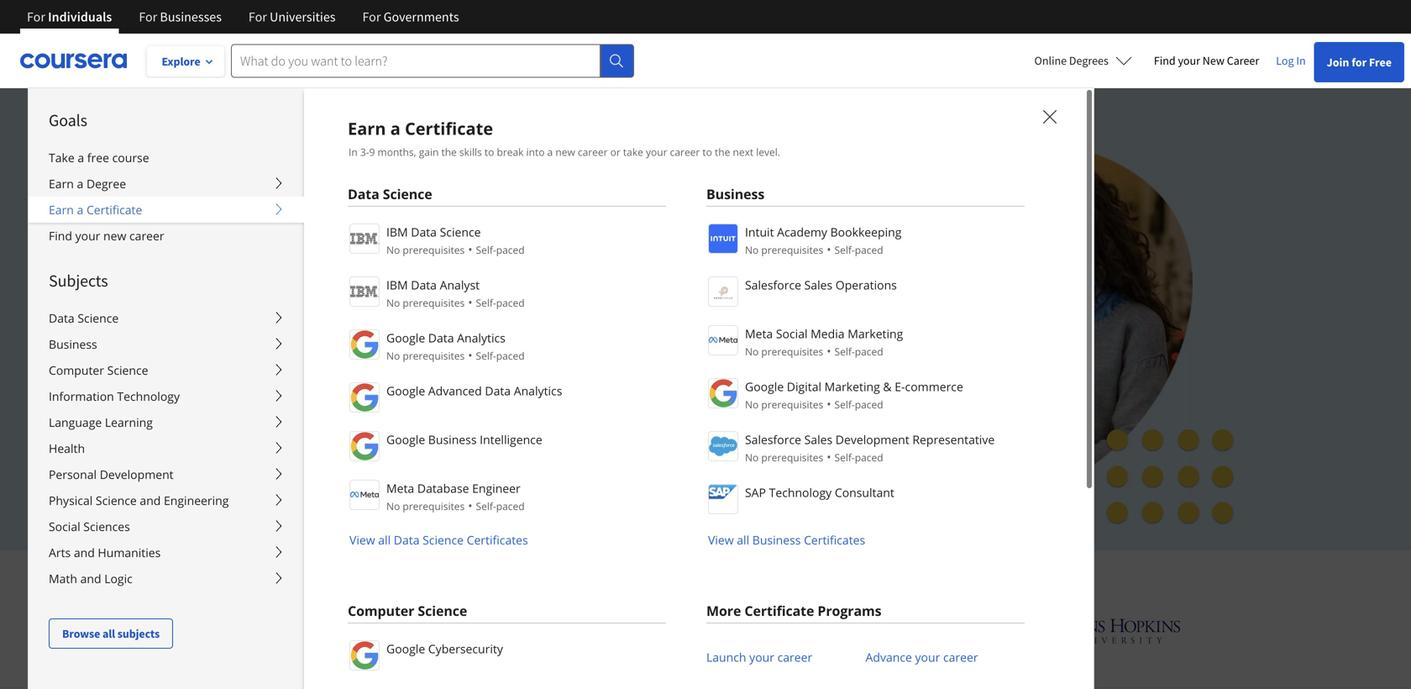 Task type: vqa. For each thing, say whether or not it's contained in the screenshot.
SCIENCE
yes



Task type: locate. For each thing, give the bounding box(es) containing it.
0 vertical spatial technology
[[117, 388, 180, 404]]

2 horizontal spatial all
[[737, 532, 750, 548]]

1 vertical spatial find
[[49, 228, 72, 244]]

meta inside meta database engineer no prerequisites • self-paced
[[387, 480, 415, 496]]

earn inside earn a certificate in 3-9 months, gain the skills to break into a new career or take your career to the next level.
[[348, 117, 386, 140]]

1 vertical spatial development
[[100, 466, 174, 482]]

advance your career link
[[866, 639, 979, 676]]

in right log
[[1297, 53, 1307, 68]]

1 for from the left
[[27, 8, 45, 25]]

bookkeeping
[[831, 224, 902, 240]]

all right browse
[[103, 626, 115, 641]]

1 vertical spatial in
[[349, 145, 358, 159]]

a left degree
[[77, 176, 83, 192]]

career inside "link"
[[778, 649, 813, 665]]

all inside data science list
[[378, 532, 391, 548]]

0 vertical spatial development
[[836, 432, 910, 448]]

prerequisites inside ibm data analyst no prerequisites • self-paced
[[403, 296, 465, 310]]

all down /year with 14-day money-back guarantee at left
[[378, 532, 391, 548]]

0 vertical spatial data science
[[348, 185, 433, 203]]

all
[[378, 532, 391, 548], [737, 532, 750, 548], [103, 626, 115, 641]]

3 for from the left
[[249, 8, 267, 25]]

data science
[[348, 185, 433, 203], [49, 310, 119, 326]]

0 horizontal spatial computer
[[49, 362, 104, 378]]

computer inside earn a certificate menu item
[[348, 602, 415, 620]]

data inside popup button
[[49, 310, 75, 326]]

0 horizontal spatial in
[[349, 145, 358, 159]]

johns hopkins university image
[[1022, 615, 1182, 646]]

1 horizontal spatial technology
[[769, 484, 832, 500]]

google business intelligence
[[387, 432, 543, 448]]

self- inside meta database engineer no prerequisites • self-paced
[[476, 499, 496, 513]]

information technology button
[[29, 383, 304, 409]]

science up certificate
[[440, 224, 481, 240]]

0 vertical spatial computer science
[[49, 362, 148, 378]]

find left new
[[1155, 53, 1176, 68]]

0 horizontal spatial data science
[[49, 310, 119, 326]]

meta down money-
[[387, 480, 415, 496]]

career left or
[[578, 145, 608, 159]]

self- down analyst
[[476, 296, 496, 310]]

1 ibm from the top
[[387, 224, 408, 240]]

gain
[[419, 145, 439, 159]]

and up subscription
[[297, 265, 330, 291]]

2 horizontal spatial certificate
[[745, 602, 815, 620]]

engineer
[[472, 480, 521, 496]]

• up google advanced data analytics
[[468, 347, 473, 363]]

in inside earn a certificate in 3-9 months, gain the skills to break into a new career or take your career to the next level.
[[349, 145, 358, 159]]

a inside dropdown button
[[77, 202, 83, 218]]

computer
[[49, 362, 104, 378], [348, 602, 415, 620]]

sales down intuit academy bookkeeping no prerequisites • self-paced
[[805, 277, 833, 293]]

0 horizontal spatial development
[[100, 466, 174, 482]]

1 vertical spatial technology
[[769, 484, 832, 500]]

prerequisites up digital
[[762, 345, 824, 358]]

language learning
[[49, 414, 153, 430]]

salesforce up sap
[[745, 432, 802, 448]]

marketing down the salesforce sales operations link
[[848, 326, 904, 342]]

a for take a free course
[[78, 150, 84, 166]]

1 vertical spatial marketing
[[825, 379, 881, 395]]

the right gain
[[442, 145, 457, 159]]

0 horizontal spatial day
[[289, 415, 310, 432]]

to inside 'unlimited access to 7,000+ world-class courses, hands-on projects, and job-ready certificate programs—all included in your subscription'
[[368, 236, 386, 261]]

businesses
[[160, 8, 222, 25]]

for left businesses
[[139, 8, 157, 25]]

a down earn a degree
[[77, 202, 83, 218]]

earn for earn a degree
[[49, 176, 74, 192]]

view up "more"
[[708, 532, 734, 548]]

• inside salesforce sales development representative no prerequisites • self-paced
[[827, 449, 832, 465]]

1 horizontal spatial computer science
[[348, 602, 467, 620]]

1 horizontal spatial find
[[1155, 53, 1176, 68]]

1 the from the left
[[442, 145, 457, 159]]

a inside dropdown button
[[77, 176, 83, 192]]

to left next
[[703, 145, 713, 159]]

1 vertical spatial social
[[49, 519, 80, 534]]

prerequisites down the "academy"
[[762, 243, 824, 257]]

earn inside dropdown button
[[49, 202, 74, 218]]

0 vertical spatial computer
[[49, 362, 104, 378]]

career down sas image
[[778, 649, 813, 665]]

1 vertical spatial salesforce
[[745, 432, 802, 448]]

health
[[49, 440, 85, 456]]

1 vertical spatial analytics
[[514, 383, 563, 399]]

no inside google data analytics no prerequisites • self-paced
[[387, 349, 400, 363]]

meta left media
[[745, 326, 773, 342]]

google business intelligence link
[[348, 429, 666, 461]]

a for earn a degree
[[77, 176, 83, 192]]

computer up information
[[49, 362, 104, 378]]

• up sap technology consultant
[[827, 449, 832, 465]]

certificate up find your new career
[[87, 202, 142, 218]]

browse all subjects
[[62, 626, 160, 641]]

salesforce right in
[[745, 277, 802, 293]]

1 horizontal spatial social
[[776, 326, 808, 342]]

0 horizontal spatial all
[[103, 626, 115, 641]]

2 vertical spatial earn
[[49, 202, 74, 218]]

0 horizontal spatial analytics
[[457, 330, 506, 346]]

view inside business list
[[708, 532, 734, 548]]

analytics up intelligence
[[514, 383, 563, 399]]

0 horizontal spatial social
[[49, 519, 80, 534]]

google digital marketing & e-commerce no prerequisites • self-paced
[[745, 379, 964, 412]]

analytics inside google data analytics no prerequisites • self-paced
[[457, 330, 506, 346]]

coursera plus image
[[219, 158, 475, 183]]

in
[[1297, 53, 1307, 68], [349, 145, 358, 159]]

1 sales from the top
[[805, 277, 833, 293]]

self- inside ibm data analyst no prerequisites • self-paced
[[476, 296, 496, 310]]

physical science and engineering
[[49, 492, 229, 508]]

duke university image
[[416, 615, 494, 642]]

0 horizontal spatial technology
[[117, 388, 180, 404]]

paced inside meta database engineer no prerequisites • self-paced
[[496, 499, 525, 513]]

0 horizontal spatial find
[[49, 228, 72, 244]]

a up the months,
[[391, 117, 401, 140]]

paced up google advanced data analytics link
[[496, 349, 525, 363]]

technology inside popup button
[[117, 388, 180, 404]]

0 vertical spatial ibm
[[387, 224, 408, 240]]

science up 'google cybersecurity'
[[418, 602, 467, 620]]

2 salesforce from the top
[[745, 432, 802, 448]]

new inside the explore menu element
[[103, 228, 126, 244]]

1 vertical spatial new
[[103, 228, 126, 244]]

no inside salesforce sales development representative no prerequisites • self-paced
[[745, 450, 759, 464]]

1 horizontal spatial all
[[378, 532, 391, 548]]

0 vertical spatial new
[[556, 145, 575, 159]]

take
[[624, 145, 644, 159]]

paced up certificate
[[496, 243, 525, 257]]

computer science inside popup button
[[49, 362, 148, 378]]

world-
[[453, 236, 508, 261]]

1 vertical spatial data science
[[49, 310, 119, 326]]

the
[[442, 145, 457, 159], [715, 145, 731, 159]]

0 vertical spatial sales
[[805, 277, 833, 293]]

close image
[[1040, 106, 1061, 128]]

certificate inside dropdown button
[[87, 202, 142, 218]]

1 vertical spatial computer science
[[348, 602, 467, 620]]

business down sap
[[753, 532, 801, 548]]

business
[[707, 185, 765, 203], [49, 336, 97, 352], [428, 432, 477, 448], [753, 532, 801, 548]]

coursera image
[[20, 47, 127, 74]]

no inside meta social media marketing no prerequisites • self-paced
[[745, 345, 759, 358]]

0 horizontal spatial certificates
[[467, 532, 528, 548]]

self- inside "ibm data science no prerequisites • self-paced"
[[476, 243, 496, 257]]

programs
[[818, 602, 882, 620]]

ibm inside ibm data analyst no prerequisites • self-paced
[[387, 277, 408, 293]]

subscription
[[263, 295, 369, 320]]

ibm for ibm data science
[[387, 224, 408, 240]]

anytime
[[330, 377, 379, 393]]

0 vertical spatial certificate
[[405, 117, 493, 140]]

included
[[638, 265, 712, 291]]

salesforce for salesforce sales development representative no prerequisites • self-paced
[[745, 432, 802, 448]]

business up guarantee
[[428, 432, 477, 448]]

0 horizontal spatial to
[[368, 236, 386, 261]]

university of michigan image
[[693, 608, 737, 654]]

computer science inside earn a certificate menu item
[[348, 602, 467, 620]]

physical
[[49, 492, 93, 508]]

launch your career link
[[707, 639, 813, 676]]

1 vertical spatial earn
[[49, 176, 74, 192]]

social left media
[[776, 326, 808, 342]]

computer inside popup button
[[49, 362, 104, 378]]

meta for meta database engineer
[[387, 480, 415, 496]]

• down media
[[827, 343, 832, 359]]

free inside button
[[313, 415, 338, 432]]

development up physical science and engineering on the bottom
[[100, 466, 174, 482]]

for left "individuals"
[[27, 8, 45, 25]]

view
[[350, 532, 375, 548], [708, 532, 734, 548]]

data down ibm data analyst no prerequisites • self-paced
[[428, 330, 454, 346]]

prerequisites inside meta database engineer no prerequisites • self-paced
[[403, 499, 465, 513]]

media
[[811, 326, 845, 342]]

1 horizontal spatial in
[[1297, 53, 1307, 68]]

day right the start at the left bottom of page
[[289, 415, 310, 432]]

earn down earn a degree
[[49, 202, 74, 218]]

your inside earn a certificate in 3-9 months, gain the skills to break into a new career or take your career to the next level.
[[646, 145, 668, 159]]

4 for from the left
[[363, 8, 381, 25]]

google down the ready
[[387, 330, 425, 346]]

data left analyst
[[411, 277, 437, 293]]

0 vertical spatial day
[[289, 415, 310, 432]]

day
[[289, 415, 310, 432], [342, 455, 363, 471]]

• up salesforce sales development representative no prerequisites • self-paced
[[827, 396, 832, 412]]

meta for meta social media marketing
[[745, 326, 773, 342]]

hec paris image
[[909, 613, 968, 648]]

business up information
[[49, 336, 97, 352]]

representative
[[913, 432, 995, 448]]

1 horizontal spatial development
[[836, 432, 910, 448]]

ibm
[[387, 224, 408, 240], [387, 277, 408, 293]]

business inside business dropdown button
[[49, 336, 97, 352]]

earn for earn a certificate
[[49, 202, 74, 218]]

launch
[[707, 649, 747, 665]]

social up arts
[[49, 519, 80, 534]]

math and logic
[[49, 571, 133, 587]]

your for find your new career
[[75, 228, 100, 244]]

data science inside earn a certificate menu item
[[348, 185, 433, 203]]

0 vertical spatial meta
[[745, 326, 773, 342]]

arts and humanities button
[[29, 540, 304, 566]]

paced down certificate
[[496, 296, 525, 310]]

self- down media
[[835, 345, 855, 358]]

a left free on the top left of the page
[[78, 150, 84, 166]]

technology
[[117, 388, 180, 404], [769, 484, 832, 500]]

cybersecurity
[[428, 641, 503, 657]]

meta social media marketing no prerequisites • self-paced
[[745, 326, 904, 359]]

data inside "ibm data science no prerequisites • self-paced"
[[411, 224, 437, 240]]

personal
[[49, 466, 97, 482]]

career right take
[[670, 145, 700, 159]]

prerequisites inside intuit academy bookkeeping no prerequisites • self-paced
[[762, 243, 824, 257]]

meta database engineer no prerequisites • self-paced
[[387, 480, 525, 513]]

salesforce inside salesforce sales development representative no prerequisites • self-paced
[[745, 432, 802, 448]]

1 vertical spatial free
[[313, 415, 338, 432]]

0 horizontal spatial the
[[442, 145, 457, 159]]

to right skills at the left
[[485, 145, 494, 159]]

salesforce sales operations
[[745, 277, 897, 293]]

paced inside salesforce sales development representative no prerequisites • self-paced
[[855, 450, 884, 464]]

for left universities
[[249, 8, 267, 25]]

0 horizontal spatial certificate
[[87, 202, 142, 218]]

ibm up the ready
[[387, 224, 408, 240]]

• inside google data analytics no prerequisites • self-paced
[[468, 347, 473, 363]]

for for governments
[[363, 8, 381, 25]]

2 ibm from the top
[[387, 277, 408, 293]]

2 sales from the top
[[805, 432, 833, 448]]

social inside meta social media marketing no prerequisites • self-paced
[[776, 326, 808, 342]]

1 certificates from the left
[[467, 532, 528, 548]]

1 vertical spatial certificate
[[87, 202, 142, 218]]

sales for operations
[[805, 277, 833, 293]]

self- inside google data analytics no prerequisites • self-paced
[[476, 349, 496, 363]]

1 vertical spatial sales
[[805, 432, 833, 448]]

paced up &
[[855, 345, 884, 358]]

None search field
[[231, 44, 634, 78]]

guarantee
[[441, 455, 502, 471]]

0 vertical spatial in
[[1297, 53, 1307, 68]]

analytics
[[457, 330, 506, 346], [514, 383, 563, 399]]

on
[[689, 236, 712, 261]]

view for data science
[[350, 532, 375, 548]]

data science down the months,
[[348, 185, 433, 203]]

0 vertical spatial find
[[1155, 53, 1176, 68]]

salesforce sales operations link
[[707, 275, 1025, 307]]

• inside intuit academy bookkeeping no prerequisites • self-paced
[[827, 241, 832, 257]]

data down subjects
[[49, 310, 75, 326]]

1 horizontal spatial certificate
[[405, 117, 493, 140]]

certificates down engineer at the bottom
[[467, 532, 528, 548]]

1 horizontal spatial meta
[[745, 326, 773, 342]]

1 horizontal spatial the
[[715, 145, 731, 159]]

earn a certificate group
[[28, 0, 1412, 689]]

science down meta database engineer no prerequisites • self-paced at the bottom left of the page
[[423, 532, 464, 548]]

paced down engineer at the bottom
[[496, 499, 525, 513]]

sales up sap technology consultant
[[805, 432, 833, 448]]

your right launch
[[750, 649, 775, 665]]

no inside intuit academy bookkeeping no prerequisites • self-paced
[[745, 243, 759, 257]]

google inside google digital marketing & e-commerce no prerequisites • self-paced
[[745, 379, 784, 395]]

google inside "link"
[[387, 432, 425, 448]]

no inside meta database engineer no prerequisites • self-paced
[[387, 499, 400, 513]]

• down engineer at the bottom
[[468, 498, 473, 513]]

find your new career
[[1155, 53, 1260, 68]]

1 horizontal spatial free
[[1370, 55, 1393, 70]]

google cybersecurity
[[387, 641, 503, 657]]

paced inside intuit academy bookkeeping no prerequisites • self-paced
[[855, 243, 884, 257]]

for
[[1352, 55, 1367, 70]]

0 vertical spatial marketing
[[848, 326, 904, 342]]

• inside ibm data analyst no prerequisites • self-paced
[[468, 294, 473, 310]]

data science inside popup button
[[49, 310, 119, 326]]

sales for development
[[805, 432, 833, 448]]

1 view from the left
[[350, 532, 375, 548]]

1 horizontal spatial certificates
[[804, 532, 866, 548]]

explore
[[162, 54, 200, 69]]

analytics down ibm data analyst no prerequisites • self-paced
[[457, 330, 506, 346]]

meta inside meta social media marketing no prerequisites • self-paced
[[745, 326, 773, 342]]

google left the cybersecurity at the bottom left
[[387, 641, 425, 657]]

prerequisites inside google data analytics no prerequisites • self-paced
[[403, 349, 465, 363]]

goals
[[49, 110, 87, 131]]

0 horizontal spatial meta
[[387, 480, 415, 496]]

sales inside salesforce sales development representative no prerequisites • self-paced
[[805, 432, 833, 448]]

paced inside google data analytics no prerequisites • self-paced
[[496, 349, 525, 363]]

science down the months,
[[383, 185, 433, 203]]

1 horizontal spatial analytics
[[514, 383, 563, 399]]

browse
[[62, 626, 100, 641]]

1 horizontal spatial new
[[556, 145, 575, 159]]

free right for at the top right of page
[[1370, 55, 1393, 70]]

prerequisites down digital
[[762, 398, 824, 411]]

certificate inside earn a certificate in 3-9 months, gain the skills to break into a new career or take your career to the next level.
[[405, 117, 493, 140]]

1 vertical spatial meta
[[387, 480, 415, 496]]

your down hec paris image
[[916, 649, 941, 665]]

all down sap
[[737, 532, 750, 548]]

0 vertical spatial earn
[[348, 117, 386, 140]]

• down analyst
[[468, 294, 473, 310]]

0 horizontal spatial view
[[350, 532, 375, 548]]

free left trial
[[313, 415, 338, 432]]

marketing left &
[[825, 379, 881, 395]]

self- inside google digital marketing & e-commerce no prerequisites • self-paced
[[835, 398, 855, 411]]

earn a certificate menu item
[[303, 0, 1412, 689]]

sas image
[[791, 617, 855, 644]]

0 horizontal spatial free
[[313, 415, 338, 432]]

earn a degree button
[[29, 171, 304, 197]]

online degrees button
[[1022, 42, 1146, 79]]

1 vertical spatial ibm
[[387, 277, 408, 293]]

all for data science
[[378, 532, 391, 548]]

self- up consultant
[[835, 450, 855, 464]]

/year
[[261, 455, 292, 471]]

7,000+
[[391, 236, 448, 261]]

1 horizontal spatial day
[[342, 455, 363, 471]]

prerequisites inside salesforce sales development representative no prerequisites • self-paced
[[762, 450, 824, 464]]

technology inside business list
[[769, 484, 832, 500]]

more certificate programs
[[707, 602, 882, 620]]

google for google business intelligence
[[387, 432, 425, 448]]

1 horizontal spatial data science
[[348, 185, 433, 203]]

0 vertical spatial social
[[776, 326, 808, 342]]

2 vertical spatial certificate
[[745, 602, 815, 620]]

prerequisites up certificate
[[403, 243, 465, 257]]

marketing inside google digital marketing & e-commerce no prerequisites • self-paced
[[825, 379, 881, 395]]

no inside google digital marketing & e-commerce no prerequisites • self-paced
[[745, 398, 759, 411]]

data
[[348, 185, 380, 203], [411, 224, 437, 240], [411, 277, 437, 293], [49, 310, 75, 326], [428, 330, 454, 346], [485, 383, 511, 399], [394, 532, 420, 548]]

the left next
[[715, 145, 731, 159]]

1 horizontal spatial view
[[708, 532, 734, 548]]

view all business certificates link
[[707, 532, 866, 548]]

online degrees
[[1035, 53, 1109, 68]]

prerequisites up advanced
[[403, 349, 465, 363]]

0 vertical spatial free
[[1370, 55, 1393, 70]]

your inside the explore menu element
[[75, 228, 100, 244]]

0 horizontal spatial computer science
[[49, 362, 148, 378]]

partnername logo image
[[350, 224, 380, 254], [708, 224, 739, 254], [350, 276, 380, 307], [708, 276, 739, 307], [708, 325, 739, 355], [350, 329, 380, 360], [708, 378, 739, 408], [350, 382, 380, 413], [350, 431, 380, 461], [708, 431, 739, 461], [350, 480, 380, 510], [708, 484, 739, 514], [350, 640, 380, 671]]

0 vertical spatial analytics
[[457, 330, 506, 346]]

1 horizontal spatial computer
[[348, 602, 415, 620]]

development down google digital marketing & e-commerce no prerequisites • self-paced
[[836, 432, 910, 448]]

google for google digital marketing & e-commerce no prerequisites • self-paced
[[745, 379, 784, 395]]

your down projects,
[[219, 295, 258, 320]]

humanities
[[98, 545, 161, 561]]

consultant
[[835, 484, 895, 500]]

view down /year with 14-day money-back guarantee link
[[350, 532, 375, 548]]

2 for from the left
[[139, 8, 157, 25]]

/year with 14-day money-back guarantee link
[[219, 454, 502, 472]]

google left advanced
[[387, 383, 425, 399]]

arts
[[49, 545, 71, 561]]

self- up salesforce sales development representative no prerequisites • self-paced
[[835, 398, 855, 411]]

or
[[611, 145, 621, 159]]

science inside "ibm data science no prerequisites • self-paced"
[[440, 224, 481, 240]]

development inside personal development dropdown button
[[100, 466, 174, 482]]

prerequisites down database
[[403, 499, 465, 513]]

business inside google business intelligence "link"
[[428, 432, 477, 448]]

subjects
[[49, 270, 108, 291]]

• inside "ibm data science no prerequisites • self-paced"
[[468, 241, 473, 257]]

unlimited access to 7,000+ world-class courses, hands-on projects, and job-ready certificate programs—all included in your subscription
[[219, 236, 733, 320]]

certificate up gain
[[405, 117, 493, 140]]

no
[[387, 243, 400, 257], [745, 243, 759, 257], [387, 296, 400, 310], [745, 345, 759, 358], [387, 349, 400, 363], [745, 398, 759, 411], [745, 450, 759, 464], [387, 499, 400, 513]]

certificate up the launch your career
[[745, 602, 815, 620]]

courses,
[[554, 236, 626, 261]]

technology up language learning popup button
[[117, 388, 180, 404]]

new down earn a certificate
[[103, 228, 126, 244]]

0 horizontal spatial new
[[103, 228, 126, 244]]

google inside google data analytics no prerequisites • self-paced
[[387, 330, 425, 346]]

1 vertical spatial computer
[[348, 602, 415, 620]]

2 view from the left
[[708, 532, 734, 548]]

all inside business list
[[737, 532, 750, 548]]

marketing inside meta social media marketing no prerequisites • self-paced
[[848, 326, 904, 342]]

your right take
[[646, 145, 668, 159]]

What do you want to learn? text field
[[231, 44, 601, 78]]

2 certificates from the left
[[804, 532, 866, 548]]

view inside data science list
[[350, 532, 375, 548]]

paced up consultant
[[855, 450, 884, 464]]

certificate
[[405, 117, 493, 140], [87, 202, 142, 218], [745, 602, 815, 620]]

1 salesforce from the top
[[745, 277, 802, 293]]

prerequisites up sap technology consultant
[[762, 450, 824, 464]]

to up the ready
[[368, 236, 386, 261]]

google left digital
[[745, 379, 784, 395]]

for
[[27, 8, 45, 25], [139, 8, 157, 25], [249, 8, 267, 25], [363, 8, 381, 25]]

operations
[[836, 277, 897, 293]]

find down earn a certificate
[[49, 228, 72, 244]]

technology right sap
[[769, 484, 832, 500]]

logic
[[104, 571, 133, 587]]

earn inside dropdown button
[[49, 176, 74, 192]]

your inside "link"
[[750, 649, 775, 665]]

0 vertical spatial salesforce
[[745, 277, 802, 293]]

google up money-
[[387, 432, 425, 448]]

new
[[556, 145, 575, 159], [103, 228, 126, 244]]



Task type: describe. For each thing, give the bounding box(es) containing it.
find your new career link
[[1146, 50, 1268, 71]]

google advanced data analytics link
[[348, 381, 666, 413]]

ready
[[368, 265, 417, 291]]

9
[[369, 145, 375, 159]]

governments
[[384, 8, 459, 25]]

paced inside ibm data analyst no prerequisites • self-paced
[[496, 296, 525, 310]]

2 horizontal spatial to
[[703, 145, 713, 159]]

unlimited
[[219, 236, 303, 261]]

certificates inside data science list
[[467, 532, 528, 548]]

sap technology consultant
[[745, 484, 895, 500]]

and inside 'unlimited access to 7,000+ world-class courses, hands-on projects, and job-ready certificate programs—all included in your subscription'
[[297, 265, 330, 291]]

sap technology consultant link
[[707, 482, 1025, 514]]

and right arts
[[74, 545, 95, 561]]

arts and humanities
[[49, 545, 161, 561]]

earn for earn a certificate in 3-9 months, gain the skills to break into a new career or take your career to the next level.
[[348, 117, 386, 140]]

learning
[[105, 414, 153, 430]]

new inside earn a certificate in 3-9 months, gain the skills to break into a new career or take your career to the next level.
[[556, 145, 575, 159]]

with
[[295, 455, 322, 471]]

for businesses
[[139, 8, 222, 25]]

career down hec paris image
[[944, 649, 979, 665]]

self- inside intuit academy bookkeeping no prerequisites • self-paced
[[835, 243, 855, 257]]

hands-
[[630, 236, 690, 261]]

social sciences button
[[29, 513, 304, 540]]

access
[[308, 236, 363, 261]]

find for find your new career
[[49, 228, 72, 244]]

14-
[[325, 455, 342, 471]]

business down next
[[707, 185, 765, 203]]

career
[[1228, 53, 1260, 68]]

degree
[[87, 176, 126, 192]]

advanced
[[428, 383, 482, 399]]

• inside google digital marketing & e-commerce no prerequisites • self-paced
[[827, 396, 832, 412]]

certificate for earn a certificate in 3-9 months, gain the skills to break into a new career or take your career to the next level.
[[405, 117, 493, 140]]

google data analytics no prerequisites • self-paced
[[387, 330, 525, 363]]

database
[[418, 480, 469, 496]]

projects,
[[219, 265, 292, 291]]

for governments
[[363, 8, 459, 25]]

data inside google data analytics no prerequisites • self-paced
[[428, 330, 454, 346]]

find your new career
[[49, 228, 164, 244]]

information technology
[[49, 388, 180, 404]]

no inside ibm data analyst no prerequisites • self-paced
[[387, 296, 400, 310]]

your inside 'unlimited access to 7,000+ world-class courses, hands-on projects, and job-ready certificate programs—all included in your subscription'
[[219, 295, 258, 320]]

job-
[[335, 265, 368, 291]]

• inside meta database engineer no prerequisites • self-paced
[[468, 498, 473, 513]]

information
[[49, 388, 114, 404]]

for for universities
[[249, 8, 267, 25]]

physical science and engineering button
[[29, 487, 304, 513]]

individuals
[[48, 8, 112, 25]]

view for business
[[708, 532, 734, 548]]

7-
[[277, 415, 289, 432]]

intuit
[[745, 224, 774, 240]]

partnername logo image inside google advanced data analytics link
[[350, 382, 380, 413]]

earn a degree
[[49, 176, 126, 192]]

all inside button
[[103, 626, 115, 641]]

science inside dropdown button
[[96, 492, 137, 508]]

partnername logo image inside google business intelligence "link"
[[350, 431, 380, 461]]

free
[[87, 150, 109, 166]]

&
[[884, 379, 892, 395]]

commerce
[[906, 379, 964, 395]]

partnername logo image inside 'google cybersecurity' link
[[350, 640, 380, 671]]

computer science button
[[29, 357, 304, 383]]

subjects
[[117, 626, 160, 641]]

find your new career link
[[29, 223, 304, 249]]

google for google data analytics no prerequisites • self-paced
[[387, 330, 425, 346]]

self- inside salesforce sales development representative no prerequisites • self-paced
[[835, 450, 855, 464]]

your for launch your career
[[750, 649, 775, 665]]

view all data science certificates link
[[348, 532, 528, 548]]

partnername logo image inside the salesforce sales operations link
[[708, 276, 739, 307]]

/month,
[[239, 377, 286, 393]]

paced inside google digital marketing & e-commerce no prerequisites • self-paced
[[855, 398, 884, 411]]

prerequisites inside google digital marketing & e-commerce no prerequisites • self-paced
[[762, 398, 824, 411]]

science up "information technology"
[[107, 362, 148, 378]]

data science list
[[348, 222, 666, 549]]

paced inside "ibm data science no prerequisites • self-paced"
[[496, 243, 525, 257]]

paced inside meta social media marketing no prerequisites • self-paced
[[855, 345, 884, 358]]

data down coursera plus image
[[348, 185, 380, 203]]

a for earn a certificate in 3-9 months, gain the skills to break into a new career or take your career to the next level.
[[391, 117, 401, 140]]

personal development button
[[29, 461, 304, 487]]

science down subjects
[[78, 310, 119, 326]]

trial
[[341, 415, 367, 432]]

business inside business list
[[753, 532, 801, 548]]

a right into
[[548, 145, 553, 159]]

engineering
[[164, 492, 229, 508]]

1 vertical spatial day
[[342, 455, 363, 471]]

more certificate programs list
[[707, 639, 1025, 689]]

certificate
[[422, 265, 506, 291]]

day inside button
[[289, 415, 310, 432]]

months,
[[378, 145, 416, 159]]

google image
[[548, 615, 639, 646]]

break
[[497, 145, 524, 159]]

find for find your new career
[[1155, 53, 1176, 68]]

/year with 14-day money-back guarantee
[[261, 455, 502, 471]]

and left the logic
[[80, 571, 101, 587]]

intelligence
[[480, 432, 543, 448]]

social inside dropdown button
[[49, 519, 80, 534]]

google cybersecurity link
[[348, 639, 666, 671]]

join
[[1328, 55, 1350, 70]]

data down database
[[394, 532, 420, 548]]

no inside "ibm data science no prerequisites • self-paced"
[[387, 243, 400, 257]]

salesforce sales development representative no prerequisites • self-paced
[[745, 432, 995, 465]]

development inside salesforce sales development representative no prerequisites • self-paced
[[836, 432, 910, 448]]

3-
[[360, 145, 369, 159]]

class
[[508, 236, 549, 261]]

prerequisites inside meta social media marketing no prerequisites • self-paced
[[762, 345, 824, 358]]

• inside meta social media marketing no prerequisites • self-paced
[[827, 343, 832, 359]]

ibm for ibm data analyst
[[387, 277, 408, 293]]

/month, cancel anytime
[[239, 377, 379, 393]]

certificates inside business list
[[804, 532, 866, 548]]

1 horizontal spatial to
[[485, 145, 494, 159]]

degrees
[[1070, 53, 1109, 68]]

university of illinois at urbana-champaign image
[[230, 617, 362, 644]]

technology for sap
[[769, 484, 832, 500]]

analyst
[[440, 277, 480, 293]]

your for advance your career
[[916, 649, 941, 665]]

academy
[[777, 224, 828, 240]]

sap
[[745, 484, 766, 500]]

for for businesses
[[139, 8, 157, 25]]

e-
[[895, 379, 906, 395]]

cancel
[[289, 377, 327, 393]]

career inside the explore menu element
[[129, 228, 164, 244]]

for universities
[[249, 8, 336, 25]]

for for individuals
[[27, 8, 45, 25]]

more
[[707, 602, 741, 620]]

start 7-day free trial button
[[219, 404, 394, 444]]

your for find your new career
[[1179, 53, 1201, 68]]

browse all subjects button
[[49, 619, 173, 649]]

google advanced data analytics
[[387, 383, 563, 399]]

and down personal development dropdown button
[[140, 492, 161, 508]]

business list
[[707, 222, 1025, 549]]

self- inside meta social media marketing no prerequisites • self-paced
[[835, 345, 855, 358]]

language
[[49, 414, 102, 430]]

earn a certificate
[[49, 202, 142, 218]]

certificate for earn a certificate
[[87, 202, 142, 218]]

banner navigation
[[13, 0, 473, 34]]

google for google cybersecurity
[[387, 641, 425, 657]]

digital
[[787, 379, 822, 395]]

salesforce for salesforce sales operations
[[745, 277, 802, 293]]

business button
[[29, 331, 304, 357]]

math
[[49, 571, 77, 587]]

data science button
[[29, 305, 304, 331]]

log in link
[[1268, 50, 1315, 71]]

all for business
[[737, 532, 750, 548]]

prerequisites inside "ibm data science no prerequisites • self-paced"
[[403, 243, 465, 257]]

back
[[410, 455, 438, 471]]

2 the from the left
[[715, 145, 731, 159]]

explore menu element
[[29, 88, 304, 649]]

a for earn a certificate
[[77, 202, 83, 218]]

google for google advanced data analytics
[[387, 383, 425, 399]]

partnername logo image inside sap technology consultant link
[[708, 484, 739, 514]]

view all data science certificates
[[350, 532, 528, 548]]

technology for information
[[117, 388, 180, 404]]

data inside ibm data analyst no prerequisites • self-paced
[[411, 277, 437, 293]]

data right advanced
[[485, 383, 511, 399]]

language learning button
[[29, 409, 304, 435]]

explore button
[[147, 46, 224, 76]]

next
[[733, 145, 754, 159]]

personal development
[[49, 466, 174, 482]]

take a free course link
[[29, 145, 304, 171]]



